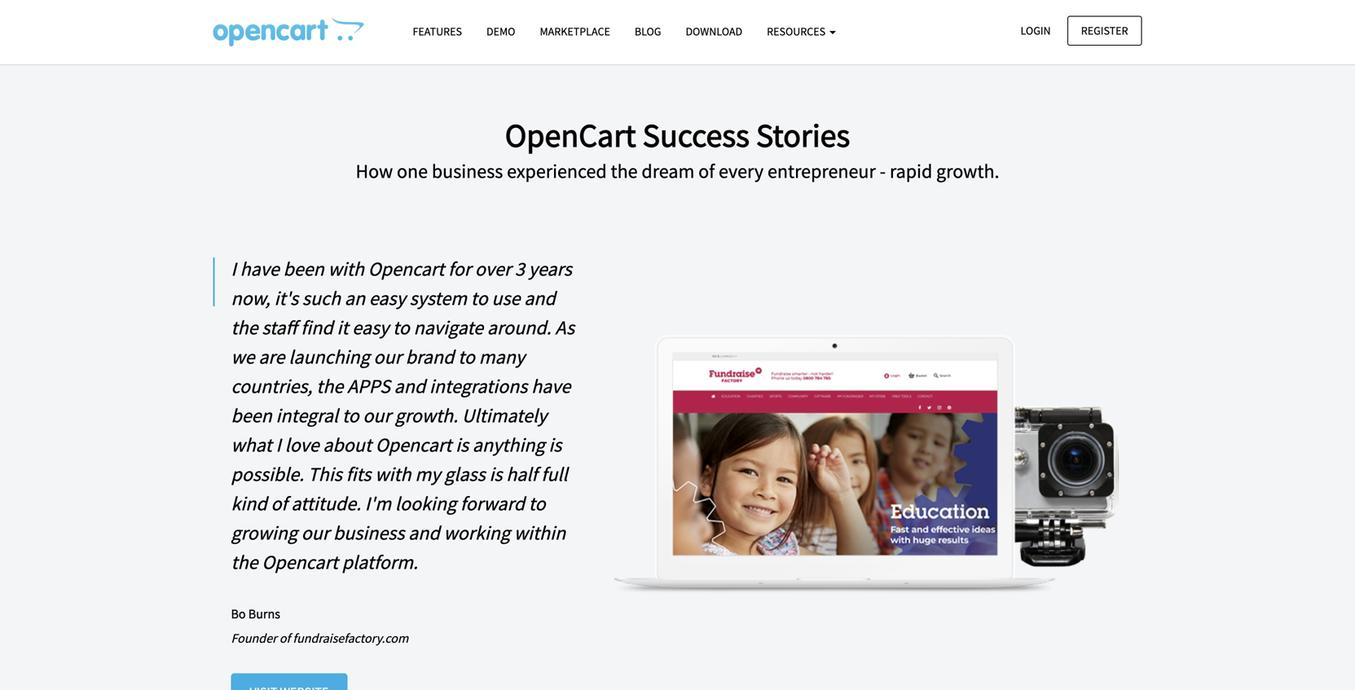 Task type: describe. For each thing, give the bounding box(es) containing it.
kind
[[231, 491, 267, 516]]

0 vertical spatial opencart
[[368, 257, 444, 281]]

fits
[[346, 462, 371, 486]]

entrepreneur
[[768, 159, 876, 183]]

0 vertical spatial our
[[374, 345, 402, 369]]

dream
[[642, 159, 695, 183]]

2 horizontal spatial is
[[549, 433, 562, 457]]

love
[[285, 433, 319, 457]]

login link
[[1007, 16, 1065, 46]]

this
[[308, 462, 342, 486]]

staff
[[262, 315, 297, 340]]

demo
[[486, 24, 515, 39]]

i'm
[[365, 491, 391, 516]]

an
[[345, 286, 365, 310]]

now,
[[231, 286, 270, 310]]

0 horizontal spatial have
[[240, 257, 279, 281]]

find
[[301, 315, 333, 340]]

0 vertical spatial easy
[[369, 286, 406, 310]]

use
[[492, 286, 520, 310]]

marketplace link
[[528, 17, 622, 46]]

apps
[[347, 374, 390, 398]]

we
[[231, 345, 255, 369]]

system
[[410, 286, 467, 310]]

bo
[[231, 606, 246, 622]]

opencart success stories how one business experienced the dream of every entrepreneur - rapid growth.
[[356, 114, 999, 183]]

for
[[448, 257, 471, 281]]

the up we
[[231, 315, 258, 340]]

1 vertical spatial our
[[363, 403, 391, 428]]

1 horizontal spatial is
[[489, 462, 502, 486]]

as
[[555, 315, 575, 340]]

marketplace
[[540, 24, 610, 39]]

to up brand
[[393, 315, 410, 340]]

my
[[415, 462, 440, 486]]

platform.
[[342, 550, 418, 574]]

to up about
[[342, 403, 359, 428]]

experienced
[[507, 159, 607, 183]]

founder
[[231, 630, 277, 647]]

within
[[514, 521, 566, 545]]

2 vertical spatial our
[[301, 521, 329, 545]]

the down the 'growing'
[[231, 550, 258, 574]]

forward
[[460, 491, 525, 516]]

half
[[506, 462, 537, 486]]

the down launching
[[316, 374, 343, 398]]

business inside opencart success stories how one business experienced the dream of every entrepreneur - rapid growth.
[[432, 159, 503, 183]]

features link
[[401, 17, 474, 46]]

around.
[[487, 315, 551, 340]]

0 vertical spatial and
[[524, 286, 556, 310]]

of inside "i have been with opencart for over 3 years now, it's such an easy system to use and the staff find it easy to navigate around. as we are launching our brand to many countries, the apps and integrations have been integral to our growth. ultimately what i love about opencart is anything is possible. this fits with my glass is half full kind of attitude. i'm looking forward to growing our business and working within the opencart platform."
[[271, 491, 287, 516]]

full
[[541, 462, 568, 486]]

burns
[[248, 606, 280, 622]]

business inside "i have been with opencart for over 3 years now, it's such an easy system to use and the staff find it easy to navigate around. as we are launching our brand to many countries, the apps and integrations have been integral to our growth. ultimately what i love about opencart is anything is possible. this fits with my glass is half full kind of attitude. i'm looking forward to growing our business and working within the opencart platform."
[[333, 521, 404, 545]]

anything
[[473, 433, 545, 457]]

what
[[231, 433, 272, 457]]

2 vertical spatial of
[[279, 630, 290, 647]]

stories
[[756, 114, 850, 156]]

about
[[323, 433, 372, 457]]

to up integrations
[[458, 345, 475, 369]]

login
[[1021, 23, 1051, 38]]

download link
[[673, 17, 755, 46]]



Task type: locate. For each thing, give the bounding box(es) containing it.
0 vertical spatial been
[[283, 257, 324, 281]]

have
[[240, 257, 279, 281], [531, 374, 571, 398]]

growing
[[231, 521, 297, 545]]

over
[[475, 257, 511, 281]]

features
[[413, 24, 462, 39]]

the inside opencart success stories how one business experienced the dream of every entrepreneur - rapid growth.
[[611, 159, 638, 183]]

of inside opencart success stories how one business experienced the dream of every entrepreneur - rapid growth.
[[698, 159, 715, 183]]

years
[[529, 257, 572, 281]]

one
[[397, 159, 428, 183]]

navigate
[[414, 315, 483, 340]]

with up i'm in the bottom of the page
[[375, 462, 411, 486]]

are
[[259, 345, 285, 369]]

ultimately
[[462, 403, 547, 428]]

1 vertical spatial with
[[375, 462, 411, 486]]

1 vertical spatial easy
[[352, 315, 389, 340]]

every
[[719, 159, 764, 183]]

integral
[[276, 403, 338, 428]]

easy
[[369, 286, 406, 310], [352, 315, 389, 340]]

is left half
[[489, 462, 502, 486]]

the
[[611, 159, 638, 183], [231, 315, 258, 340], [316, 374, 343, 398], [231, 550, 258, 574]]

opencart down the 'growing'
[[262, 550, 338, 574]]

0 horizontal spatial is
[[456, 433, 469, 457]]

0 vertical spatial have
[[240, 257, 279, 281]]

easy right the an
[[369, 286, 406, 310]]

of left 'every'
[[698, 159, 715, 183]]

to up within
[[529, 491, 546, 516]]

is up full on the left bottom
[[549, 433, 562, 457]]

1 vertical spatial have
[[531, 374, 571, 398]]

been up it's
[[283, 257, 324, 281]]

to left use
[[471, 286, 488, 310]]

opencart - showcase image
[[213, 17, 364, 46]]

founder of fundraisefactory.com
[[231, 630, 408, 647]]

our down attitude.
[[301, 521, 329, 545]]

blog
[[635, 24, 661, 39]]

the left "dream"
[[611, 159, 638, 183]]

0 vertical spatial i
[[231, 257, 236, 281]]

1 horizontal spatial been
[[283, 257, 324, 281]]

to
[[471, 286, 488, 310], [393, 315, 410, 340], [458, 345, 475, 369], [342, 403, 359, 428], [529, 491, 546, 516]]

and down brand
[[394, 374, 426, 398]]

1 horizontal spatial i
[[276, 433, 281, 457]]

resources
[[767, 24, 828, 39]]

our down apps
[[363, 403, 391, 428]]

0 vertical spatial business
[[432, 159, 503, 183]]

i left love
[[276, 433, 281, 457]]

possible.
[[231, 462, 304, 486]]

i have been with opencart for over 3 years now, it's such an easy system to use and the staff find it easy to navigate around. as we are launching our brand to many countries, the apps and integrations have been integral to our growth. ultimately what i love about opencart is anything is possible. this fits with my glass is half full kind of attitude. i'm looking forward to growing our business and working within the opencart platform.
[[231, 257, 575, 574]]

and down looking
[[408, 521, 440, 545]]

1 horizontal spatial have
[[531, 374, 571, 398]]

and down years
[[524, 286, 556, 310]]

1 vertical spatial opencart
[[375, 433, 452, 457]]

1 horizontal spatial business
[[432, 159, 503, 183]]

business down i'm in the bottom of the page
[[333, 521, 404, 545]]

1 horizontal spatial growth.
[[936, 159, 999, 183]]

integrations
[[429, 374, 527, 398]]

1 vertical spatial business
[[333, 521, 404, 545]]

0 horizontal spatial business
[[333, 521, 404, 545]]

and
[[524, 286, 556, 310], [394, 374, 426, 398], [408, 521, 440, 545]]

launching
[[289, 345, 370, 369]]

countries,
[[231, 374, 312, 398]]

opencart
[[505, 114, 636, 156]]

i
[[231, 257, 236, 281], [276, 433, 281, 457]]

growth. right rapid
[[936, 159, 999, 183]]

growth. up my
[[395, 403, 458, 428]]

growth. inside "i have been with opencart for over 3 years now, it's such an easy system to use and the staff find it easy to navigate around. as we are launching our brand to many countries, the apps and integrations have been integral to our growth. ultimately what i love about opencart is anything is possible. this fits with my glass is half full kind of attitude. i'm looking forward to growing our business and working within the opencart platform."
[[395, 403, 458, 428]]

business
[[432, 159, 503, 183], [333, 521, 404, 545]]

is up glass on the bottom left of the page
[[456, 433, 469, 457]]

1 vertical spatial been
[[231, 403, 272, 428]]

resources link
[[755, 17, 848, 46]]

it's
[[274, 286, 298, 310]]

growth. inside opencart success stories how one business experienced the dream of every entrepreneur - rapid growth.
[[936, 159, 999, 183]]

glass
[[444, 462, 485, 486]]

0 vertical spatial growth.
[[936, 159, 999, 183]]

of right founder
[[279, 630, 290, 647]]

bo burns
[[231, 606, 280, 622]]

many
[[479, 345, 525, 369]]

business right the one
[[432, 159, 503, 183]]

2 vertical spatial and
[[408, 521, 440, 545]]

our
[[374, 345, 402, 369], [363, 403, 391, 428], [301, 521, 329, 545]]

brand
[[406, 345, 454, 369]]

of
[[698, 159, 715, 183], [271, 491, 287, 516], [279, 630, 290, 647]]

have up ultimately
[[531, 374, 571, 398]]

been up what at the left
[[231, 403, 272, 428]]

0 horizontal spatial been
[[231, 403, 272, 428]]

of right the kind
[[271, 491, 287, 516]]

0 horizontal spatial with
[[328, 257, 364, 281]]

attitude.
[[291, 491, 361, 516]]

it
[[337, 315, 348, 340]]

download
[[686, 24, 742, 39]]

working
[[444, 521, 510, 545]]

growth.
[[936, 159, 999, 183], [395, 403, 458, 428]]

1 vertical spatial of
[[271, 491, 287, 516]]

opencart up system
[[368, 257, 444, 281]]

1 vertical spatial and
[[394, 374, 426, 398]]

0 vertical spatial of
[[698, 159, 715, 183]]

have up now,
[[240, 257, 279, 281]]

blog link
[[622, 17, 673, 46]]

fundraisefactory.com
[[293, 630, 408, 647]]

register
[[1081, 23, 1128, 38]]

0 vertical spatial with
[[328, 257, 364, 281]]

i up now,
[[231, 257, 236, 281]]

opencart up my
[[375, 433, 452, 457]]

register link
[[1067, 16, 1142, 46]]

with
[[328, 257, 364, 281], [375, 462, 411, 486]]

1 vertical spatial growth.
[[395, 403, 458, 428]]

-
[[880, 159, 886, 183]]

is
[[456, 433, 469, 457], [549, 433, 562, 457], [489, 462, 502, 486]]

how
[[356, 159, 393, 183]]

demo link
[[474, 17, 528, 46]]

opencart
[[368, 257, 444, 281], [375, 433, 452, 457], [262, 550, 338, 574]]

0 horizontal spatial i
[[231, 257, 236, 281]]

easy right the it
[[352, 315, 389, 340]]

success
[[643, 114, 750, 156]]

with up the an
[[328, 257, 364, 281]]

been
[[283, 257, 324, 281], [231, 403, 272, 428]]

looking
[[395, 491, 456, 516]]

our up apps
[[374, 345, 402, 369]]

3
[[515, 257, 525, 281]]

1 horizontal spatial with
[[375, 462, 411, 486]]

such
[[302, 286, 341, 310]]

1 vertical spatial i
[[276, 433, 281, 457]]

2 vertical spatial opencart
[[262, 550, 338, 574]]

rapid
[[890, 159, 932, 183]]

0 horizontal spatial growth.
[[395, 403, 458, 428]]



Task type: vqa. For each thing, say whether or not it's contained in the screenshot.
Download link
yes



